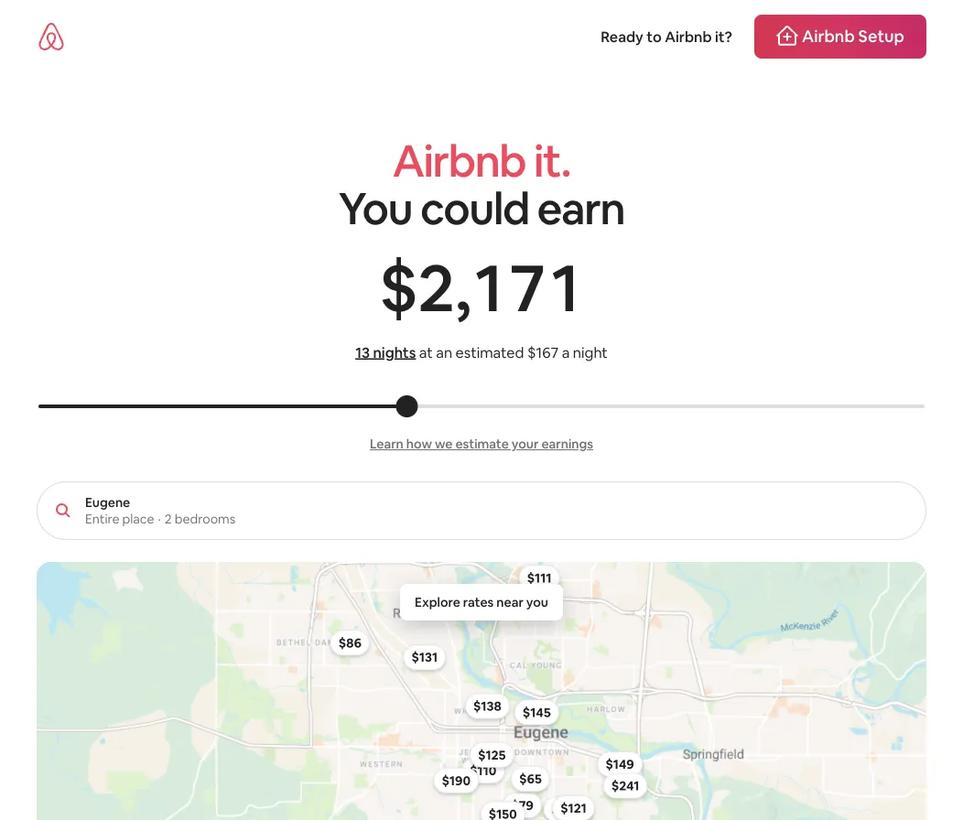 Task type: locate. For each thing, give the bounding box(es) containing it.
it?
[[715, 27, 733, 46]]

bedrooms
[[175, 511, 236, 528]]

$121
[[561, 801, 587, 817]]

night
[[573, 343, 608, 362]]

None range field
[[38, 405, 925, 409]]

an
[[436, 343, 453, 362]]

$190
[[442, 773, 471, 790]]

2 horizontal spatial airbnb
[[802, 26, 855, 47]]

1 horizontal spatial 1
[[552, 245, 578, 330]]

to
[[647, 27, 662, 46]]

0 horizontal spatial 2
[[165, 511, 172, 528]]

13
[[356, 343, 370, 362]]

2 inside eugene entire place · 2 bedrooms
[[165, 511, 172, 528]]

entire
[[85, 511, 120, 528]]

$145 button
[[515, 700, 559, 726]]

1 right ','
[[476, 245, 502, 330]]

$138 button
[[465, 694, 510, 720]]

$241
[[612, 778, 640, 795]]

$145
[[523, 705, 551, 721]]

airbnb homepage image
[[37, 22, 66, 51]]

setup
[[859, 26, 905, 47]]

explore rates near you button
[[400, 585, 563, 621]]

1 horizontal spatial 2
[[418, 245, 453, 330]]

near
[[497, 595, 524, 611]]

map region
[[0, 366, 964, 821]]

$131
[[412, 650, 438, 666]]

we
[[435, 436, 453, 453]]

estimate
[[456, 436, 509, 453]]

a
[[562, 343, 570, 362]]

$79
[[512, 798, 534, 814]]

airbnb
[[802, 26, 855, 47], [665, 27, 712, 46], [393, 132, 526, 190]]

$ 2 , 1 7 1
[[379, 245, 578, 330]]

you
[[527, 595, 549, 611]]

7
[[510, 245, 544, 330]]

1 right 7
[[552, 245, 578, 330]]

your
[[512, 436, 539, 453]]

airbnb for airbnb setup
[[802, 26, 855, 47]]

$241 button
[[604, 774, 648, 799]]

2
[[418, 245, 453, 330], [165, 511, 172, 528]]

$111
[[527, 570, 552, 587]]

place
[[122, 511, 154, 528]]

2 right the ·
[[165, 511, 172, 528]]

0 horizontal spatial airbnb
[[393, 132, 526, 190]]

$167
[[528, 343, 559, 362]]

$86 button
[[330, 631, 370, 656]]

estimated
[[456, 343, 525, 362]]

0 vertical spatial 2
[[418, 245, 453, 330]]

1 1 from the left
[[476, 245, 502, 330]]

airbnb for airbnb it.
[[393, 132, 526, 190]]

$131 button
[[404, 645, 446, 671]]

1
[[476, 245, 502, 330], [552, 245, 578, 330]]

,
[[455, 245, 470, 330]]

0 horizontal spatial 1
[[476, 245, 502, 330]]

$190 button
[[434, 768, 479, 794]]

13 nights button
[[356, 343, 416, 363]]

learn
[[370, 436, 404, 453]]

$79 button
[[503, 793, 542, 819]]

$149
[[606, 757, 635, 773]]

2 left ','
[[418, 245, 453, 330]]

learn how we estimate your earnings
[[370, 436, 594, 453]]

1 vertical spatial 2
[[165, 511, 172, 528]]

explore rates near you
[[415, 595, 549, 611]]

1 horizontal spatial airbnb
[[665, 27, 712, 46]]



Task type: describe. For each thing, give the bounding box(es) containing it.
ready to airbnb it?
[[601, 27, 733, 46]]

13 nights at an estimated $167 a night
[[356, 343, 608, 362]]

at
[[419, 343, 433, 362]]

$121 button
[[553, 796, 595, 821]]

learn how we estimate your earnings button
[[370, 436, 594, 453]]

explore
[[415, 595, 461, 611]]

$125
[[478, 747, 506, 764]]

airbnb setup link
[[755, 15, 927, 59]]

you
[[339, 180, 412, 237]]

airbnb setup
[[802, 26, 905, 47]]

eugene entire place · 2 bedrooms
[[85, 495, 236, 528]]

$149 button
[[598, 752, 643, 778]]

airbnb it.
[[393, 132, 571, 190]]

earn
[[537, 180, 625, 237]]

·
[[158, 511, 161, 528]]

you could earn
[[339, 180, 625, 237]]

could
[[420, 180, 529, 237]]

ready
[[601, 27, 644, 46]]

$111 button
[[519, 566, 560, 591]]

eugene
[[85, 495, 130, 511]]

$65
[[520, 771, 542, 788]]

$65 button
[[511, 767, 550, 792]]

$138
[[474, 699, 502, 715]]

$86
[[339, 635, 362, 652]]

nights
[[373, 343, 416, 362]]

$110 button
[[462, 759, 505, 784]]

$
[[379, 245, 417, 330]]

earnings
[[542, 436, 594, 453]]

it.
[[534, 132, 571, 190]]

how
[[407, 436, 432, 453]]

$98 button
[[544, 797, 583, 821]]

$110
[[470, 763, 497, 780]]

$125 $190 $110
[[442, 747, 506, 790]]

2 1 from the left
[[552, 245, 578, 330]]

rates
[[463, 595, 494, 611]]

$98
[[552, 802, 575, 818]]

$125 button
[[470, 743, 514, 769]]



Task type: vqa. For each thing, say whether or not it's contained in the screenshot.
"$65"
yes



